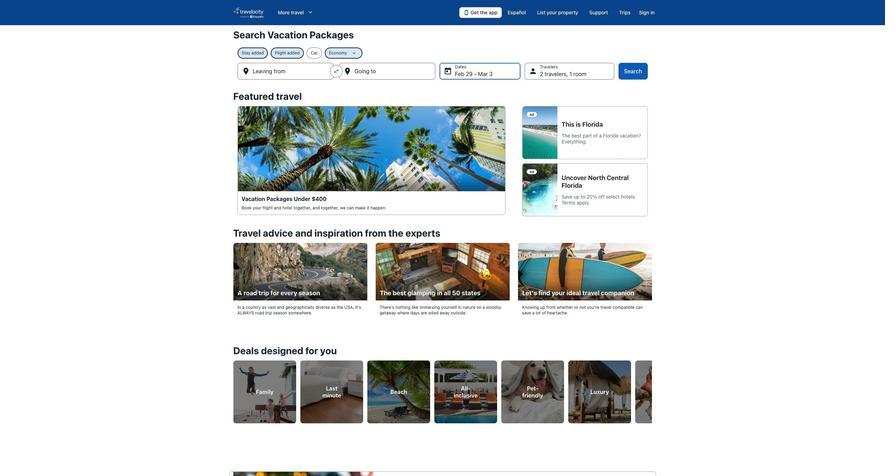 Task type: locate. For each thing, give the bounding box(es) containing it.
next image
[[648, 386, 657, 394]]

featured travel region
[[229, 87, 657, 223]]

main content
[[0, 25, 886, 476]]



Task type: describe. For each thing, give the bounding box(es) containing it.
previous image
[[229, 386, 238, 394]]

swap origin and destination values image
[[334, 68, 340, 74]]

download the app button image
[[464, 10, 470, 15]]

travel advice and inspiration from the experts region
[[229, 223, 657, 328]]

travelocity logo image
[[233, 7, 264, 18]]



Task type: vqa. For each thing, say whether or not it's contained in the screenshot.
NEXT MONTH image
no



